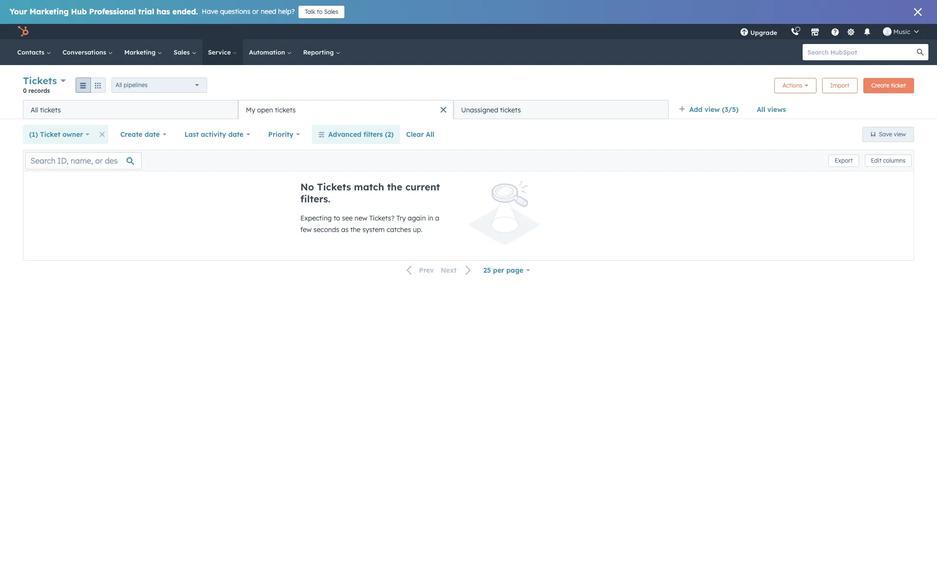 Task type: locate. For each thing, give the bounding box(es) containing it.
system
[[363, 225, 385, 234]]

seconds
[[314, 225, 339, 234]]

add view (3/5)
[[690, 105, 739, 114]]

advanced filters (2) button
[[312, 125, 400, 144]]

clear
[[406, 130, 424, 139]]

tickets up records at top left
[[23, 75, 57, 87]]

talk
[[305, 8, 315, 15]]

create ticket
[[872, 82, 906, 89]]

add view (3/5) button
[[673, 100, 751, 119]]

3 tickets from the left
[[500, 106, 521, 114]]

all tickets button
[[23, 100, 238, 119]]

1 horizontal spatial tickets
[[317, 181, 351, 193]]

sales left service
[[174, 48, 192, 56]]

all left pipelines
[[116, 81, 122, 88]]

reporting
[[303, 48, 336, 56]]

25
[[484, 266, 491, 275]]

create inside button
[[872, 82, 890, 89]]

all inside all views link
[[757, 105, 766, 114]]

0 horizontal spatial view
[[705, 105, 720, 114]]

conversations link
[[57, 39, 119, 65]]

clear all
[[406, 130, 435, 139]]

1 horizontal spatial the
[[387, 181, 403, 193]]

create
[[872, 82, 890, 89], [120, 130, 143, 139]]

activity
[[201, 130, 226, 139]]

greg robinson image
[[883, 27, 892, 36]]

1 horizontal spatial date
[[228, 130, 244, 139]]

ticket
[[891, 82, 906, 89]]

marketing
[[30, 7, 69, 16], [124, 48, 157, 56]]

or
[[252, 7, 259, 16]]

pagination navigation
[[401, 264, 477, 277]]

to inside expecting to see new tickets? try again in a few seconds as the system catches up.
[[334, 214, 340, 223]]

tickets inside my open tickets button
[[275, 106, 296, 114]]

1 vertical spatial create
[[120, 130, 143, 139]]

0 horizontal spatial to
[[317, 8, 323, 15]]

add
[[690, 105, 703, 114]]

marketplaces image
[[811, 28, 820, 37]]

view
[[705, 105, 720, 114], [894, 131, 906, 138]]

(1) ticket owner button
[[23, 125, 96, 144]]

1 horizontal spatial create
[[872, 82, 890, 89]]

1 tickets from the left
[[40, 106, 61, 114]]

0 vertical spatial to
[[317, 8, 323, 15]]

1 horizontal spatial marketing
[[124, 48, 157, 56]]

the right match at the left top of page
[[387, 181, 403, 193]]

filters
[[364, 130, 383, 139]]

0 horizontal spatial tickets
[[40, 106, 61, 114]]

0 horizontal spatial the
[[351, 225, 361, 234]]

tickets?
[[369, 214, 395, 223]]

0 vertical spatial view
[[705, 105, 720, 114]]

1 vertical spatial the
[[351, 225, 361, 234]]

trial
[[138, 7, 154, 16]]

all pipelines button
[[111, 77, 207, 93]]

Search ID, name, or description search field
[[25, 152, 142, 169]]

my open tickets
[[246, 106, 296, 114]]

calling icon image
[[791, 28, 800, 36]]

date down all tickets button
[[145, 130, 160, 139]]

my open tickets button
[[238, 100, 454, 119]]

date
[[145, 130, 160, 139], [228, 130, 244, 139]]

to for expecting
[[334, 214, 340, 223]]

save view button
[[863, 127, 914, 142]]

all inside all tickets button
[[31, 106, 38, 114]]

have
[[202, 7, 218, 16]]

0 vertical spatial marketing
[[30, 7, 69, 16]]

create left ticket
[[872, 82, 890, 89]]

0 vertical spatial sales
[[324, 8, 338, 15]]

1 vertical spatial sales
[[174, 48, 192, 56]]

1 horizontal spatial sales
[[324, 8, 338, 15]]

sales inside the talk to sales button
[[324, 8, 338, 15]]

questions
[[220, 7, 250, 16]]

the right as
[[351, 225, 361, 234]]

talk to sales button
[[299, 6, 345, 18]]

tickets inside no tickets match the current filters.
[[317, 181, 351, 193]]

all down the 0 records
[[31, 106, 38, 114]]

0 vertical spatial create
[[872, 82, 890, 89]]

help?
[[278, 7, 295, 16]]

all left views
[[757, 105, 766, 114]]

again
[[408, 214, 426, 223]]

see
[[342, 214, 353, 223]]

1 horizontal spatial to
[[334, 214, 340, 223]]

tickets
[[40, 106, 61, 114], [275, 106, 296, 114], [500, 106, 521, 114]]

all views link
[[751, 100, 793, 119]]

ticket
[[40, 130, 60, 139]]

create for create ticket
[[872, 82, 890, 89]]

tickets inside popup button
[[23, 75, 57, 87]]

no
[[301, 181, 314, 193]]

menu
[[733, 24, 926, 39]]

views
[[768, 105, 786, 114]]

0 vertical spatial tickets
[[23, 75, 57, 87]]

view inside popup button
[[705, 105, 720, 114]]

1 horizontal spatial tickets
[[275, 106, 296, 114]]

to left the see
[[334, 214, 340, 223]]

1 vertical spatial view
[[894, 131, 906, 138]]

(1)
[[29, 130, 38, 139]]

your marketing hub professional trial has ended. have questions or need help?
[[10, 7, 295, 16]]

tickets right unassigned
[[500, 106, 521, 114]]

catches
[[387, 225, 411, 234]]

owner
[[62, 130, 83, 139]]

upgrade
[[751, 29, 778, 36]]

date right activity
[[228, 130, 244, 139]]

tickets right no
[[317, 181, 351, 193]]

all inside "all pipelines" popup button
[[116, 81, 122, 88]]

notifications button
[[859, 24, 876, 39]]

0 horizontal spatial sales
[[174, 48, 192, 56]]

1 vertical spatial tickets
[[317, 181, 351, 193]]

marketplaces button
[[805, 24, 825, 39]]

sales right talk
[[324, 8, 338, 15]]

view inside button
[[894, 131, 906, 138]]

last activity date button
[[178, 125, 256, 144]]

create down all tickets button
[[120, 130, 143, 139]]

to inside button
[[317, 8, 323, 15]]

menu item
[[784, 24, 786, 39]]

to
[[317, 8, 323, 15], [334, 214, 340, 223]]

(1) ticket owner
[[29, 130, 83, 139]]

marketing up pipelines
[[124, 48, 157, 56]]

0 horizontal spatial create
[[120, 130, 143, 139]]

to for talk
[[317, 8, 323, 15]]

all for all views
[[757, 105, 766, 114]]

tickets inside all tickets button
[[40, 106, 61, 114]]

the
[[387, 181, 403, 193], [351, 225, 361, 234]]

sales inside sales link
[[174, 48, 192, 56]]

tickets inside unassigned tickets button
[[500, 106, 521, 114]]

2 date from the left
[[228, 130, 244, 139]]

menu containing music
[[733, 24, 926, 39]]

service link
[[202, 39, 243, 65]]

next
[[441, 266, 457, 275]]

tickets down records at top left
[[40, 106, 61, 114]]

tickets
[[23, 75, 57, 87], [317, 181, 351, 193]]

actions button
[[775, 78, 817, 93]]

advanced
[[328, 130, 362, 139]]

marketing left hub
[[30, 7, 69, 16]]

import button
[[822, 78, 858, 93]]

0 records
[[23, 87, 50, 94]]

1 horizontal spatial view
[[894, 131, 906, 138]]

last activity date
[[185, 130, 244, 139]]

view right 'save'
[[894, 131, 906, 138]]

few
[[301, 225, 312, 234]]

my
[[246, 106, 255, 114]]

group
[[75, 77, 106, 93]]

tickets right the open
[[275, 106, 296, 114]]

actions
[[783, 82, 803, 89]]

0 horizontal spatial date
[[145, 130, 160, 139]]

all right clear
[[426, 130, 435, 139]]

reporting link
[[298, 39, 346, 65]]

tickets for all tickets
[[40, 106, 61, 114]]

as
[[341, 225, 349, 234]]

0 vertical spatial the
[[387, 181, 403, 193]]

view right add
[[705, 105, 720, 114]]

close image
[[914, 8, 922, 16]]

0 horizontal spatial tickets
[[23, 75, 57, 87]]

create inside 'create date' popup button
[[120, 130, 143, 139]]

Search HubSpot search field
[[803, 44, 920, 60]]

all
[[116, 81, 122, 88], [757, 105, 766, 114], [31, 106, 38, 114], [426, 130, 435, 139]]

2 tickets from the left
[[275, 106, 296, 114]]

1 vertical spatial to
[[334, 214, 340, 223]]

columns
[[883, 157, 906, 164]]

create date button
[[114, 125, 173, 144]]

expecting
[[301, 214, 332, 223]]

ended.
[[172, 7, 198, 16]]

2 horizontal spatial tickets
[[500, 106, 521, 114]]

view for save
[[894, 131, 906, 138]]

per
[[493, 266, 504, 275]]

to right talk
[[317, 8, 323, 15]]

a
[[435, 214, 439, 223]]



Task type: vqa. For each thing, say whether or not it's contained in the screenshot.
Ready to reach out to Brian? Connect your email account to send emails, log your contacts' email activity, and schedule meetings — all from right here in HubSpot.
no



Task type: describe. For each thing, give the bounding box(es) containing it.
notifications image
[[863, 28, 872, 37]]

in
[[428, 214, 433, 223]]

the inside expecting to see new tickets? try again in a few seconds as the system catches up.
[[351, 225, 361, 234]]

expecting to see new tickets? try again in a few seconds as the system catches up.
[[301, 214, 439, 234]]

hub
[[71, 7, 87, 16]]

unassigned
[[461, 106, 498, 114]]

need
[[261, 7, 276, 16]]

edit
[[871, 157, 882, 164]]

the inside no tickets match the current filters.
[[387, 181, 403, 193]]

no tickets match the current filters.
[[301, 181, 440, 205]]

help button
[[827, 24, 844, 39]]

(2)
[[385, 130, 394, 139]]

upgrade image
[[740, 28, 749, 37]]

automation link
[[243, 39, 298, 65]]

hubspot image
[[17, 26, 29, 37]]

new
[[355, 214, 367, 223]]

try
[[397, 214, 406, 223]]

filters.
[[301, 193, 331, 205]]

settings image
[[847, 28, 856, 37]]

all pipelines
[[116, 81, 148, 88]]

calling icon button
[[787, 25, 803, 38]]

unassigned tickets
[[461, 106, 521, 114]]

talk to sales
[[305, 8, 338, 15]]

tickets banner
[[23, 74, 914, 100]]

contacts link
[[11, 39, 57, 65]]

0
[[23, 87, 27, 94]]

tickets button
[[23, 74, 66, 88]]

last
[[185, 130, 199, 139]]

all tickets
[[31, 106, 61, 114]]

view for add
[[705, 105, 720, 114]]

all for all tickets
[[31, 106, 38, 114]]

tickets for unassigned tickets
[[500, 106, 521, 114]]

music button
[[878, 24, 925, 39]]

records
[[28, 87, 50, 94]]

settings link
[[845, 27, 857, 37]]

(3/5)
[[722, 105, 739, 114]]

music
[[894, 28, 911, 35]]

conversations
[[63, 48, 108, 56]]

save view
[[879, 131, 906, 138]]

marketing link
[[119, 39, 168, 65]]

export
[[835, 157, 853, 164]]

current
[[406, 181, 440, 193]]

0 horizontal spatial marketing
[[30, 7, 69, 16]]

has
[[157, 7, 170, 16]]

25 per page button
[[477, 261, 536, 280]]

priority button
[[262, 125, 306, 144]]

open
[[257, 106, 273, 114]]

export button
[[829, 154, 859, 167]]

import
[[831, 82, 850, 89]]

your
[[10, 7, 27, 16]]

1 vertical spatial marketing
[[124, 48, 157, 56]]

unassigned tickets button
[[454, 100, 669, 119]]

all inside clear all button
[[426, 130, 435, 139]]

prev button
[[401, 264, 438, 277]]

professional
[[89, 7, 136, 16]]

clear all button
[[400, 125, 441, 144]]

help image
[[831, 28, 840, 37]]

next button
[[438, 264, 477, 277]]

automation
[[249, 48, 287, 56]]

sales link
[[168, 39, 202, 65]]

group inside tickets banner
[[75, 77, 106, 93]]

all for all pipelines
[[116, 81, 122, 88]]

create date
[[120, 130, 160, 139]]

edit columns
[[871, 157, 906, 164]]

search button
[[913, 44, 929, 60]]

25 per page
[[484, 266, 524, 275]]

match
[[354, 181, 384, 193]]

all views
[[757, 105, 786, 114]]

create for create date
[[120, 130, 143, 139]]

edit columns button
[[865, 154, 912, 167]]

search image
[[917, 49, 924, 56]]

priority
[[268, 130, 294, 139]]

pipelines
[[124, 81, 148, 88]]

create ticket button
[[864, 78, 914, 93]]

page
[[507, 266, 524, 275]]

prev
[[419, 266, 434, 275]]

1 date from the left
[[145, 130, 160, 139]]

contacts
[[17, 48, 46, 56]]



